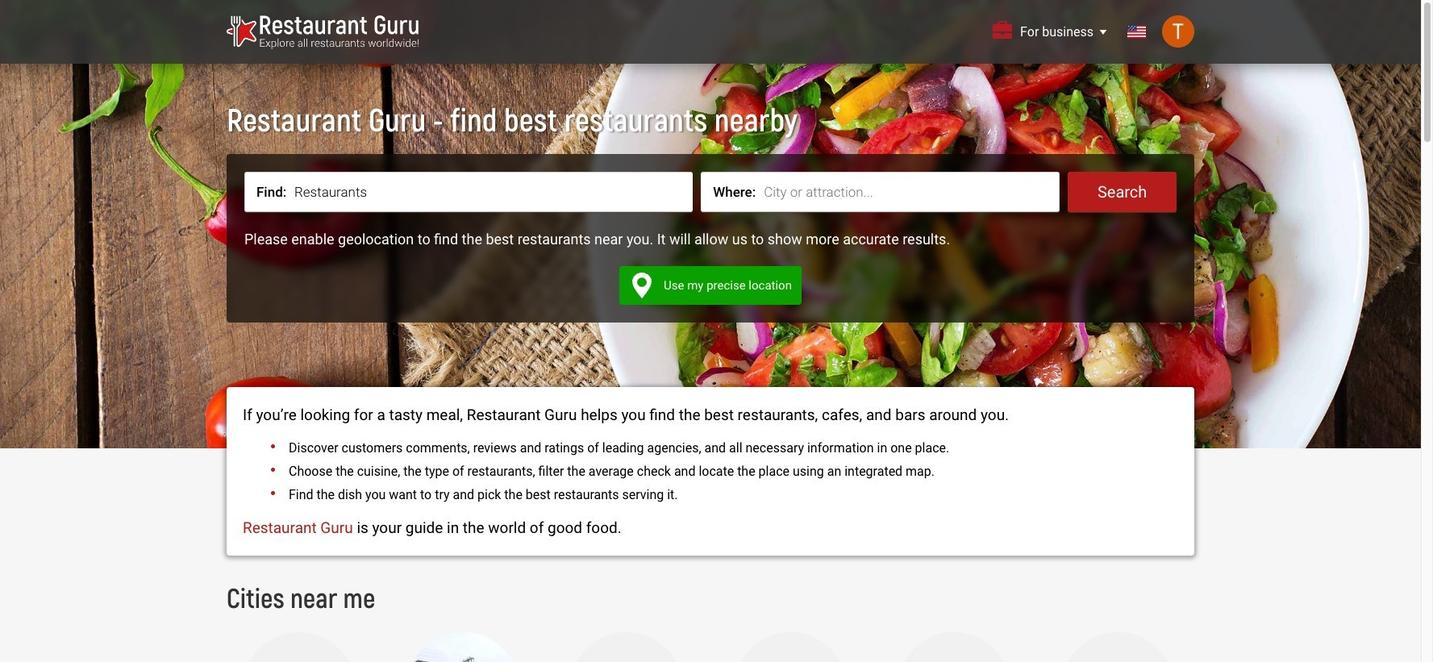 Task type: describe. For each thing, give the bounding box(es) containing it.
restaurant guru image
[[227, 15, 419, 49]]

user image
[[1163, 15, 1195, 48]]



Task type: locate. For each thing, give the bounding box(es) containing it.
Restaurant, dish... search field
[[245, 172, 693, 212]]

City or attraction... text field
[[701, 172, 1061, 212]]

None submit
[[1069, 172, 1177, 212]]



